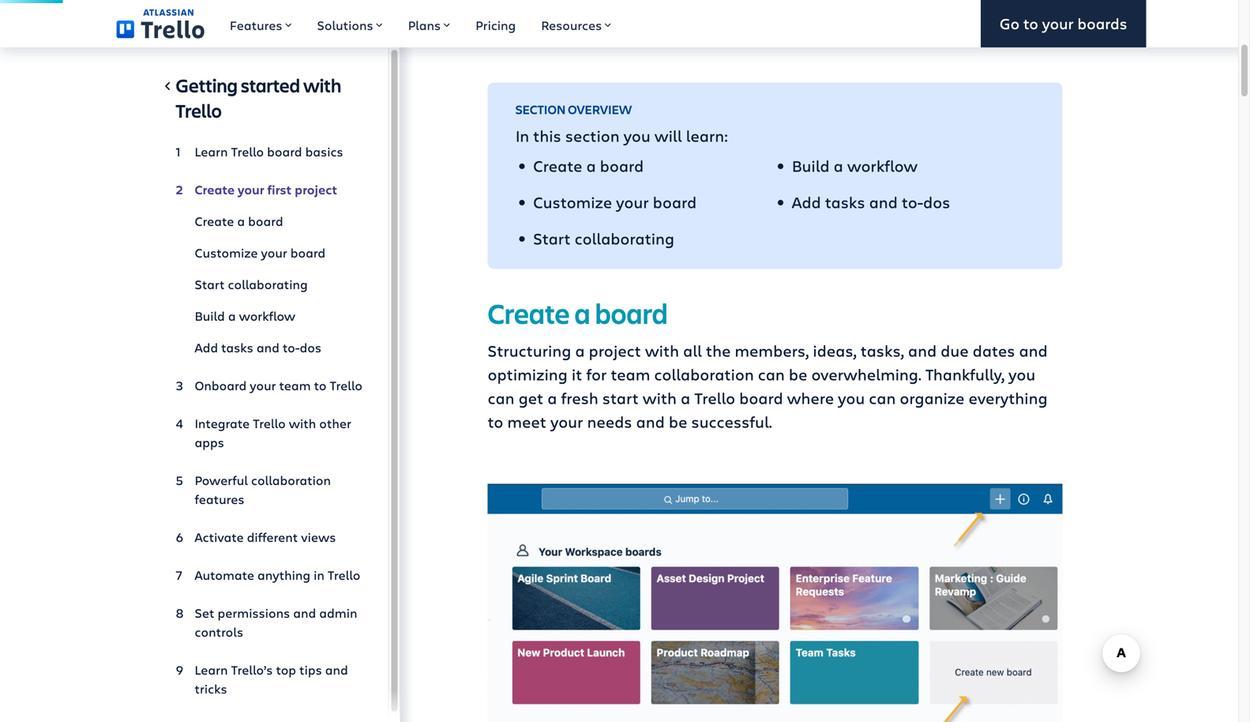 Task type: vqa. For each thing, say whether or not it's contained in the screenshot.
COLOR: GREEN, TITLE: "VERIFIED IN STAGING" Element related to [Example] Consul servers
no



Task type: locate. For each thing, give the bounding box(es) containing it.
start
[[603, 387, 639, 408]]

0 vertical spatial collaboration
[[655, 363, 754, 385]]

1 vertical spatial customize
[[195, 244, 258, 261]]

automate anything in trello link
[[176, 559, 363, 591]]

learn for learn trello board basics
[[195, 143, 228, 160]]

1 vertical spatial dos
[[300, 339, 322, 356]]

2 learn from the top
[[195, 661, 228, 678]]

1 horizontal spatial customize
[[533, 191, 612, 213]]

overview
[[568, 101, 632, 118]]

board down the create a board link
[[291, 244, 326, 261]]

0 vertical spatial customize your board
[[533, 191, 697, 213]]

collaboration inside create a board structuring a project with all the members, ideas, tasks, and due dates and optimizing it for team collaboration can be overwhelming. thankfully, you can get a fresh start with a trello board where you can organize everything to meet your needs and be successful.
[[655, 363, 754, 385]]

your down fresh
[[551, 411, 583, 432]]

project
[[295, 181, 337, 198], [589, 340, 641, 361]]

project right first
[[295, 181, 337, 198]]

learn
[[195, 143, 228, 160], [195, 661, 228, 678]]

0 horizontal spatial dos
[[300, 339, 322, 356]]

1 vertical spatial create a board
[[195, 213, 283, 230]]

1 vertical spatial project
[[589, 340, 641, 361]]

1 vertical spatial build
[[195, 307, 225, 324]]

2 vertical spatial to
[[488, 411, 504, 432]]

0 vertical spatial build a workflow
[[792, 155, 918, 176]]

in
[[314, 567, 325, 584]]

1 horizontal spatial project
[[589, 340, 641, 361]]

members,
[[735, 340, 809, 361]]

0 horizontal spatial add tasks and to-dos
[[195, 339, 322, 356]]

create a board down the section
[[533, 155, 644, 176]]

started
[[241, 73, 300, 98]]

the
[[706, 340, 731, 361]]

a
[[587, 155, 596, 176], [834, 155, 844, 176], [237, 213, 245, 230], [575, 294, 591, 332], [228, 307, 236, 324], [575, 340, 585, 361], [548, 387, 557, 408], [681, 387, 691, 408]]

with inside integrate trello with other apps
[[289, 415, 316, 432]]

getting
[[176, 73, 238, 98]]

0 horizontal spatial start collaborating
[[195, 276, 308, 293]]

section
[[516, 101, 566, 118]]

board
[[267, 143, 302, 160], [600, 155, 644, 176], [653, 191, 697, 213], [248, 213, 283, 230], [291, 244, 326, 261], [595, 294, 668, 332], [740, 387, 784, 408]]

create up structuring
[[488, 294, 570, 332]]

trello inside integrate trello with other apps
[[253, 415, 286, 432]]

to left meet
[[488, 411, 504, 432]]

and inside learn trello's top tips and tricks
[[325, 661, 348, 678]]

1 horizontal spatial collaboration
[[655, 363, 754, 385]]

set
[[195, 604, 215, 621]]

customize your board down the create a board link
[[195, 244, 326, 261]]

0 horizontal spatial collaborating
[[228, 276, 308, 293]]

start inside start collaborating "link"
[[195, 276, 225, 293]]

your down add tasks and to-dos link
[[250, 377, 276, 394]]

trello up successful.
[[695, 387, 736, 408]]

trello right in
[[328, 567, 361, 584]]

0 horizontal spatial to-
[[283, 339, 300, 356]]

structuring
[[488, 340, 571, 361]]

1 horizontal spatial team
[[611, 363, 651, 385]]

integrate trello with other apps
[[195, 415, 352, 451]]

0 vertical spatial add tasks and to-dos
[[792, 191, 951, 213]]

start collaborating
[[533, 228, 675, 249], [195, 276, 308, 293]]

everything
[[969, 387, 1048, 408]]

onboard your team to trello
[[195, 377, 363, 394]]

1 vertical spatial to
[[314, 377, 327, 394]]

1 horizontal spatial be
[[789, 363, 808, 385]]

collaboration down 'all'
[[655, 363, 754, 385]]

your left first
[[238, 181, 264, 198]]

with left other
[[289, 415, 316, 432]]

create down create your first project
[[195, 213, 234, 230]]

board up first
[[267, 143, 302, 160]]

1 vertical spatial start
[[195, 276, 225, 293]]

1 vertical spatial add
[[195, 339, 218, 356]]

and
[[870, 191, 898, 213], [257, 339, 280, 356], [909, 340, 937, 361], [1020, 340, 1048, 361], [636, 411, 665, 432], [293, 604, 316, 621], [325, 661, 348, 678]]

1 vertical spatial start collaborating
[[195, 276, 308, 293]]

1 horizontal spatial you
[[838, 387, 865, 408]]

build
[[792, 155, 830, 176], [195, 307, 225, 324]]

collaboration inside the powerful collaboration features
[[251, 472, 331, 489]]

dos inside add tasks and to-dos link
[[300, 339, 322, 356]]

1 vertical spatial collaborating
[[228, 276, 308, 293]]

start
[[533, 228, 571, 249], [195, 276, 225, 293]]

be
[[789, 363, 808, 385], [669, 411, 688, 432]]

1 horizontal spatial to
[[488, 411, 504, 432]]

you left the will
[[624, 125, 651, 146]]

create a board structuring a project with all the members, ideas, tasks, and due dates and optimizing it for team collaboration can be overwhelming. thankfully, you can get a fresh start with a trello board where you can organize everything to meet your needs and be successful.
[[488, 294, 1048, 432]]

1 horizontal spatial add
[[792, 191, 821, 213]]

1 vertical spatial customize your board
[[195, 244, 326, 261]]

first
[[267, 181, 292, 198]]

1 horizontal spatial dos
[[924, 191, 951, 213]]

0 vertical spatial customize
[[533, 191, 612, 213]]

learn down the getting
[[195, 143, 228, 160]]

your down the section
[[616, 191, 649, 213]]

customize your board down the section
[[533, 191, 697, 213]]

1 horizontal spatial start
[[533, 228, 571, 249]]

1 vertical spatial build a workflow
[[195, 307, 296, 324]]

powerful
[[195, 472, 248, 489]]

1 horizontal spatial to-
[[902, 191, 924, 213]]

0 horizontal spatial start
[[195, 276, 225, 293]]

your
[[1043, 13, 1074, 34], [238, 181, 264, 198], [616, 191, 649, 213], [261, 244, 287, 261], [250, 377, 276, 394], [551, 411, 583, 432]]

set permissions and admin controls link
[[176, 597, 363, 648]]

to
[[1024, 13, 1039, 34], [314, 377, 327, 394], [488, 411, 504, 432]]

be up 'where'
[[789, 363, 808, 385]]

customize down the create a board link
[[195, 244, 258, 261]]

0 vertical spatial be
[[789, 363, 808, 385]]

board down the will
[[653, 191, 697, 213]]

1 horizontal spatial build
[[792, 155, 830, 176]]

build a workflow
[[792, 155, 918, 176], [195, 307, 296, 324]]

trello
[[176, 98, 222, 123], [231, 143, 264, 160], [330, 377, 363, 394], [695, 387, 736, 408], [253, 415, 286, 432], [328, 567, 361, 584]]

0 vertical spatial create a board
[[533, 155, 644, 176]]

1 vertical spatial you
[[1009, 363, 1036, 385]]

for
[[587, 363, 607, 385]]

0 horizontal spatial project
[[295, 181, 337, 198]]

1 horizontal spatial can
[[758, 363, 785, 385]]

trello down onboard your team to trello link
[[253, 415, 286, 432]]

you
[[624, 125, 651, 146], [1009, 363, 1036, 385], [838, 387, 865, 408]]

2 horizontal spatial to
[[1024, 13, 1039, 34]]

create
[[533, 155, 583, 176], [195, 181, 235, 198], [195, 213, 234, 230], [488, 294, 570, 332]]

0 vertical spatial project
[[295, 181, 337, 198]]

0 vertical spatial to
[[1024, 13, 1039, 34]]

to right go
[[1024, 13, 1039, 34]]

with right started
[[303, 73, 341, 98]]

to inside create a board structuring a project with all the members, ideas, tasks, and due dates and optimizing it for team collaboration can be overwhelming. thankfully, you can get a fresh start with a trello board where you can organize everything to meet your needs and be successful.
[[488, 411, 504, 432]]

create up the create a board link
[[195, 181, 235, 198]]

customize down the section
[[533, 191, 612, 213]]

0 horizontal spatial you
[[624, 125, 651, 146]]

trello down the getting
[[176, 98, 222, 123]]

can down members,
[[758, 363, 785, 385]]

be left successful.
[[669, 411, 688, 432]]

learn up tricks
[[195, 661, 228, 678]]

where
[[787, 387, 834, 408]]

learn:
[[686, 125, 728, 146]]

0 horizontal spatial be
[[669, 411, 688, 432]]

can down 'overwhelming.'
[[869, 387, 896, 408]]

top
[[276, 661, 296, 678]]

0 vertical spatial you
[[624, 125, 651, 146]]

start collaborating inside "link"
[[195, 276, 308, 293]]

you down 'overwhelming.'
[[838, 387, 865, 408]]

1 vertical spatial add tasks and to-dos
[[195, 339, 322, 356]]

0 vertical spatial learn
[[195, 143, 228, 160]]

in
[[516, 125, 529, 146]]

0 vertical spatial to-
[[902, 191, 924, 213]]

can
[[758, 363, 785, 385], [488, 387, 515, 408], [869, 387, 896, 408]]

successful.
[[692, 411, 773, 432]]

0 vertical spatial collaborating
[[575, 228, 675, 249]]

1 vertical spatial collaboration
[[251, 472, 331, 489]]

tasks
[[825, 191, 866, 213], [221, 339, 253, 356]]

create inside create a board structuring a project with all the members, ideas, tasks, and due dates and optimizing it for team collaboration can be overwhelming. thankfully, you can get a fresh start with a trello board where you can organize everything to meet your needs and be successful.
[[488, 294, 570, 332]]

create a board
[[533, 155, 644, 176], [195, 213, 283, 230]]

0 horizontal spatial customize your board
[[195, 244, 326, 261]]

board down create your first project
[[248, 213, 283, 230]]

workflow
[[848, 155, 918, 176], [239, 307, 296, 324]]

can left get on the bottom of the page
[[488, 387, 515, 408]]

add tasks and to-dos
[[792, 191, 951, 213], [195, 339, 322, 356]]

team down add tasks and to-dos link
[[279, 377, 311, 394]]

powerful collaboration features
[[195, 472, 331, 508]]

0 horizontal spatial tasks
[[221, 339, 253, 356]]

you inside section overview in this section you will learn:
[[624, 125, 651, 146]]

learn inside learn trello's top tips and tricks
[[195, 661, 228, 678]]

1 vertical spatial learn
[[195, 661, 228, 678]]

team up start
[[611, 363, 651, 385]]

features button
[[217, 0, 305, 47]]

0 vertical spatial start
[[533, 228, 571, 249]]

1 horizontal spatial build a workflow
[[792, 155, 918, 176]]

1 horizontal spatial workflow
[[848, 155, 918, 176]]

plans button
[[396, 0, 463, 47]]

project up for
[[589, 340, 641, 361]]

0 vertical spatial start collaborating
[[533, 228, 675, 249]]

1 horizontal spatial create a board
[[533, 155, 644, 176]]

add
[[792, 191, 821, 213], [195, 339, 218, 356]]

0 vertical spatial workflow
[[848, 155, 918, 176]]

getting started with trello link
[[176, 73, 363, 130]]

collaboration down integrate trello with other apps
[[251, 472, 331, 489]]

with
[[303, 73, 341, 98], [645, 340, 679, 361], [643, 387, 677, 408], [289, 415, 316, 432]]

plans
[[408, 17, 441, 34]]

board up for
[[595, 294, 668, 332]]

team
[[611, 363, 651, 385], [279, 377, 311, 394]]

collaboration
[[655, 363, 754, 385], [251, 472, 331, 489]]

start collaborating link
[[176, 269, 363, 300]]

create a board down create your first project
[[195, 213, 283, 230]]

dos
[[924, 191, 951, 213], [300, 339, 322, 356]]

activate different views
[[195, 529, 336, 546]]

you up 'everything'
[[1009, 363, 1036, 385]]

features
[[230, 17, 282, 34]]

0 vertical spatial tasks
[[825, 191, 866, 213]]

2 horizontal spatial you
[[1009, 363, 1036, 385]]

0 horizontal spatial collaboration
[[251, 472, 331, 489]]

1 vertical spatial workflow
[[239, 307, 296, 324]]

create inside "link"
[[195, 181, 235, 198]]

1 learn from the top
[[195, 143, 228, 160]]

features
[[195, 491, 245, 508]]

trello inside create a board structuring a project with all the members, ideas, tasks, and due dates and optimizing it for team collaboration can be overwhelming. thankfully, you can get a fresh start with a trello board where you can organize everything to meet your needs and be successful.
[[695, 387, 736, 408]]

0 horizontal spatial build a workflow
[[195, 307, 296, 324]]

1 vertical spatial to-
[[283, 339, 300, 356]]

trello's
[[231, 661, 273, 678]]

to up other
[[314, 377, 327, 394]]



Task type: describe. For each thing, give the bounding box(es) containing it.
0 horizontal spatial create a board
[[195, 213, 283, 230]]

team inside create a board structuring a project with all the members, ideas, tasks, and due dates and optimizing it for team collaboration can be overwhelming. thankfully, you can get a fresh start with a trello board where you can organize everything to meet your needs and be successful.
[[611, 363, 651, 385]]

pricing
[[476, 17, 516, 34]]

boards
[[1078, 13, 1128, 34]]

2 horizontal spatial can
[[869, 387, 896, 408]]

different
[[247, 529, 298, 546]]

with right start
[[643, 387, 677, 408]]

ideas,
[[813, 340, 857, 361]]

learn for learn trello's top tips and tricks
[[195, 661, 228, 678]]

onboard
[[195, 377, 247, 394]]

all
[[683, 340, 702, 361]]

0 horizontal spatial can
[[488, 387, 515, 408]]

fresh
[[561, 387, 599, 408]]

optimizing
[[488, 363, 568, 385]]

go to your boards
[[1000, 13, 1128, 34]]

your inside create a board structuring a project with all the members, ideas, tasks, and due dates and optimizing it for team collaboration can be overwhelming. thankfully, you can get a fresh start with a trello board where you can organize everything to meet your needs and be successful.
[[551, 411, 583, 432]]

learn trello board basics
[[195, 143, 343, 160]]

1 vertical spatial be
[[669, 411, 688, 432]]

will
[[655, 125, 682, 146]]

0 vertical spatial dos
[[924, 191, 951, 213]]

getting started with trello
[[176, 73, 341, 123]]

trello inside the getting started with trello
[[176, 98, 222, 123]]

0 horizontal spatial customize
[[195, 244, 258, 261]]

needs
[[587, 411, 632, 432]]

1 horizontal spatial start collaborating
[[533, 228, 675, 249]]

trello up create your first project
[[231, 143, 264, 160]]

1 vertical spatial tasks
[[221, 339, 253, 356]]

create a board link
[[176, 205, 363, 237]]

automate anything in trello
[[195, 567, 361, 584]]

atlassian trello image
[[117, 9, 205, 39]]

learn trello's top tips and tricks
[[195, 661, 348, 697]]

solutions button
[[305, 0, 396, 47]]

board down section overview in this section you will learn:
[[600, 155, 644, 176]]

integrate
[[195, 415, 250, 432]]

learn trello's top tips and tricks link
[[176, 654, 363, 705]]

0 horizontal spatial add
[[195, 339, 218, 356]]

admin
[[319, 604, 358, 621]]

create your first project
[[195, 181, 337, 198]]

with left 'all'
[[645, 340, 679, 361]]

go to your boards link
[[981, 0, 1147, 47]]

page progress progress bar
[[0, 0, 75, 3]]

0 horizontal spatial build
[[195, 307, 225, 324]]

activate different views link
[[176, 521, 363, 553]]

1 horizontal spatial add tasks and to-dos
[[792, 191, 951, 213]]

2 vertical spatial you
[[838, 387, 865, 408]]

go
[[1000, 13, 1020, 34]]

basics
[[305, 143, 343, 160]]

1 horizontal spatial collaborating
[[575, 228, 675, 249]]

powerful collaboration features link
[[176, 465, 363, 515]]

0 horizontal spatial team
[[279, 377, 311, 394]]

views
[[301, 529, 336, 546]]

due
[[941, 340, 969, 361]]

this
[[533, 125, 562, 146]]

an image showing how to create a new board on a trello workspace image
[[488, 484, 1063, 722]]

your down the create a board link
[[261, 244, 287, 261]]

section overview in this section you will learn:
[[516, 101, 728, 146]]

your inside "link"
[[238, 181, 264, 198]]

automate
[[195, 567, 254, 584]]

tricks
[[195, 680, 227, 697]]

thankfully,
[[926, 363, 1005, 385]]

dates
[[973, 340, 1016, 361]]

organize
[[900, 387, 965, 408]]

learn trello board basics link
[[176, 136, 363, 168]]

it
[[572, 363, 583, 385]]

project inside create a board structuring a project with all the members, ideas, tasks, and due dates and optimizing it for team collaboration can be overwhelming. thankfully, you can get a fresh start with a trello board where you can organize everything to meet your needs and be successful.
[[589, 340, 641, 361]]

add tasks and to-dos link
[[176, 332, 363, 363]]

activate
[[195, 529, 244, 546]]

with inside the getting started with trello
[[303, 73, 341, 98]]

1 horizontal spatial customize your board
[[533, 191, 697, 213]]

and inside set permissions and admin controls
[[293, 604, 316, 621]]

get
[[519, 387, 544, 408]]

create your first project link
[[176, 174, 363, 205]]

build a workflow link
[[176, 300, 363, 332]]

anything
[[258, 567, 311, 584]]

meet
[[508, 411, 547, 432]]

add tasks and to-dos inside add tasks and to-dos link
[[195, 339, 322, 356]]

collaborating inside "link"
[[228, 276, 308, 293]]

permissions
[[218, 604, 290, 621]]

solutions
[[317, 17, 373, 34]]

0 vertical spatial build
[[792, 155, 830, 176]]

trello up other
[[330, 377, 363, 394]]

onboard your team to trello link
[[176, 370, 363, 401]]

0 vertical spatial add
[[792, 191, 821, 213]]

controls
[[195, 623, 243, 640]]

customize your board link
[[176, 237, 363, 269]]

0 horizontal spatial to
[[314, 377, 327, 394]]

tips
[[299, 661, 322, 678]]

overwhelming.
[[812, 363, 922, 385]]

integrate trello with other apps link
[[176, 408, 363, 458]]

0 horizontal spatial workflow
[[239, 307, 296, 324]]

your left "boards"
[[1043, 13, 1074, 34]]

project inside "link"
[[295, 181, 337, 198]]

other
[[319, 415, 352, 432]]

apps
[[195, 434, 224, 451]]

resources
[[541, 17, 602, 34]]

tasks,
[[861, 340, 905, 361]]

customize your board inside customize your board link
[[195, 244, 326, 261]]

set permissions and admin controls
[[195, 604, 358, 640]]

create down this
[[533, 155, 583, 176]]

pricing link
[[463, 0, 529, 47]]

section
[[566, 125, 620, 146]]

1 horizontal spatial tasks
[[825, 191, 866, 213]]

board up successful.
[[740, 387, 784, 408]]

resources button
[[529, 0, 624, 47]]



